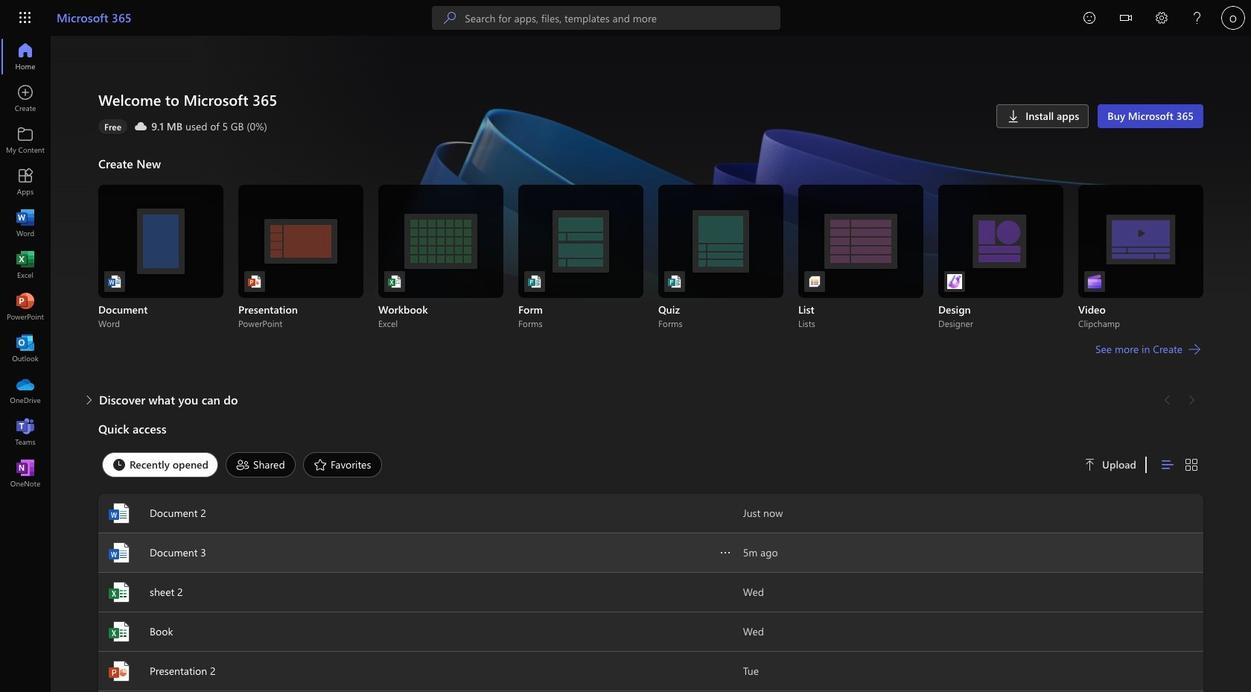 Task type: locate. For each thing, give the bounding box(es) containing it.
0 vertical spatial excel image
[[18, 258, 33, 273]]

tab list
[[98, 448, 1067, 481]]

excel image
[[18, 258, 33, 273], [107, 580, 131, 604], [107, 620, 131, 644]]

name document 3 cell
[[98, 541, 743, 565]]

teams image
[[18, 425, 33, 440]]

excel image for name book cell
[[107, 620, 131, 644]]

navigation
[[0, 36, 51, 495]]

1 tab from the left
[[98, 452, 222, 478]]

application
[[0, 36, 1252, 692]]

name sheet 2 cell
[[98, 580, 743, 604]]

Search box. Suggestions appear as you type. search field
[[465, 6, 781, 30]]

tab
[[98, 452, 222, 478], [222, 452, 299, 478], [299, 452, 386, 478]]

None search field
[[432, 6, 781, 30]]

2 vertical spatial excel image
[[107, 620, 131, 644]]

word image for name document 2 cell
[[107, 501, 131, 525]]

onenote image
[[18, 466, 33, 481]]

1 vertical spatial excel image
[[107, 580, 131, 604]]

create image
[[18, 91, 33, 106]]

2 vertical spatial word image
[[107, 541, 131, 565]]

clipchamp video image
[[1088, 274, 1103, 289]]

name presentation 2 cell
[[98, 659, 743, 683]]

shared element
[[226, 452, 296, 478]]

excel image for name sheet 2 cell
[[107, 580, 131, 604]]

list
[[98, 185, 1204, 329]]

banner
[[0, 0, 1252, 39]]

designer design image
[[948, 274, 963, 289], [948, 274, 963, 289]]

create new element
[[98, 152, 1204, 388]]

word image
[[18, 216, 33, 231], [107, 501, 131, 525], [107, 541, 131, 565]]

word image for the name document 3 cell
[[107, 541, 131, 565]]

name document 2 cell
[[98, 501, 743, 525]]

recently opened element
[[102, 452, 218, 478]]

1 vertical spatial word image
[[107, 501, 131, 525]]

powerpoint image
[[18, 299, 33, 314]]

this account doesn't have a microsoft 365 subscription. click to view your benefits. tooltip
[[98, 119, 127, 134]]



Task type: describe. For each thing, give the bounding box(es) containing it.
favorites element
[[303, 452, 383, 478]]

3 tab from the left
[[299, 452, 386, 478]]

powerpoint image
[[107, 659, 131, 683]]

apps image
[[18, 174, 33, 189]]

my content image
[[18, 133, 33, 148]]

0 vertical spatial word image
[[18, 216, 33, 231]]

new quiz image
[[667, 274, 682, 289]]

forms survey image
[[527, 274, 542, 289]]

onedrive image
[[18, 383, 33, 398]]

powerpoint presentation image
[[247, 274, 262, 289]]

o image
[[1222, 6, 1246, 30]]

excel workbook image
[[387, 274, 402, 289]]

lists list image
[[808, 274, 822, 289]]

home image
[[18, 49, 33, 64]]

word document image
[[107, 274, 122, 289]]

name book cell
[[98, 620, 743, 644]]

2 tab from the left
[[222, 452, 299, 478]]

outlook image
[[18, 341, 33, 356]]



Task type: vqa. For each thing, say whether or not it's contained in the screenshot.
Nov to the bottom
no



